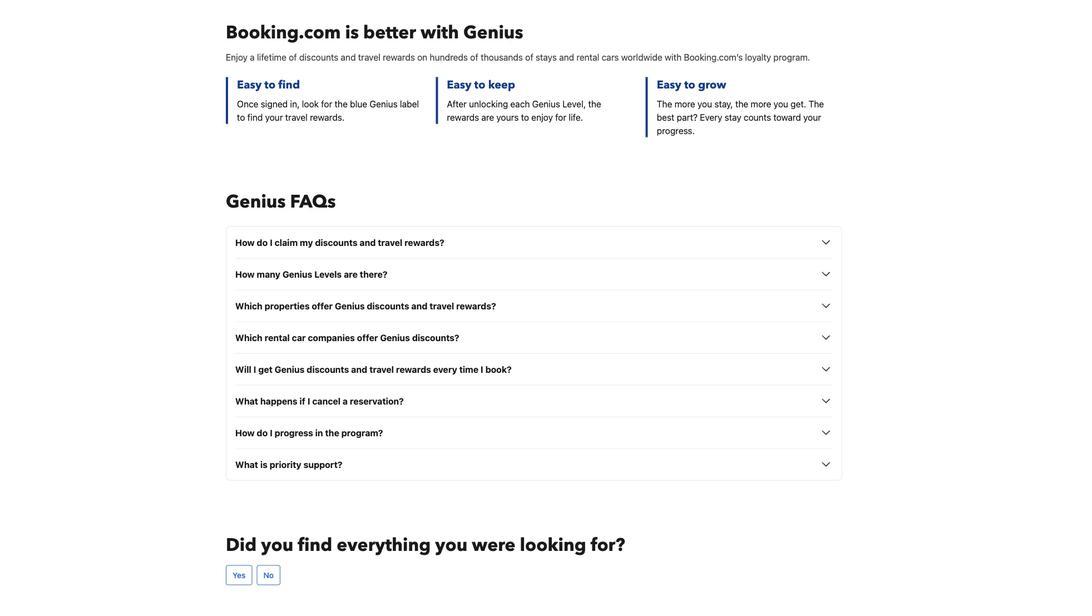 Task type: locate. For each thing, give the bounding box(es) containing it.
to left grow
[[685, 77, 696, 92]]

is left better
[[345, 20, 359, 44]]

genius up the will i get genius discounts and travel rewards every time i book?
[[380, 332, 410, 343]]

easy to find
[[237, 77, 300, 92]]

i left get
[[254, 364, 256, 375]]

0 vertical spatial a
[[250, 52, 255, 62]]

were
[[472, 533, 516, 557]]

1 vertical spatial find
[[248, 112, 263, 122]]

1 your from the left
[[265, 112, 283, 122]]

is
[[345, 20, 359, 44], [260, 459, 268, 470]]

1 horizontal spatial for
[[556, 112, 567, 122]]

and inside 'dropdown button'
[[412, 300, 428, 311]]

which inside dropdown button
[[235, 332, 263, 343]]

2 vertical spatial find
[[298, 533, 333, 557]]

which rental car companies offer genius discounts?
[[235, 332, 460, 343]]

rewards left every
[[396, 364, 431, 375]]

for
[[321, 98, 332, 109], [556, 112, 567, 122]]

i
[[270, 237, 273, 248], [254, 364, 256, 375], [481, 364, 484, 375], [308, 396, 310, 406], [270, 427, 273, 438]]

1 horizontal spatial is
[[345, 20, 359, 44]]

easy
[[237, 77, 262, 92], [447, 77, 472, 92], [657, 77, 682, 92]]

levels
[[315, 269, 342, 279]]

1 vertical spatial are
[[344, 269, 358, 279]]

0 horizontal spatial the
[[657, 98, 673, 109]]

i right if
[[308, 396, 310, 406]]

1 more from the left
[[675, 98, 696, 109]]

genius right blue
[[370, 98, 398, 109]]

get.
[[791, 98, 807, 109]]

do
[[257, 237, 268, 248], [257, 427, 268, 438]]

3 easy from the left
[[657, 77, 682, 92]]

1 easy from the left
[[237, 77, 262, 92]]

which down many
[[235, 300, 263, 311]]

2 horizontal spatial of
[[526, 52, 534, 62]]

genius up claim
[[226, 189, 286, 214]]

more up part?
[[675, 98, 696, 109]]

the right in
[[325, 427, 339, 438]]

the inside dropdown button
[[325, 427, 339, 438]]

rental left car
[[265, 332, 290, 343]]

0 horizontal spatial your
[[265, 112, 283, 122]]

what for what is priority support?
[[235, 459, 258, 470]]

3 how from the top
[[235, 427, 255, 438]]

find for you
[[298, 533, 333, 557]]

genius
[[464, 20, 524, 44], [370, 98, 398, 109], [533, 98, 560, 109], [226, 189, 286, 214], [283, 269, 313, 279], [335, 300, 365, 311], [380, 332, 410, 343], [275, 364, 305, 375]]

travel inside 'will i get genius discounts and travel rewards every time i book?' dropdown button
[[370, 364, 394, 375]]

1 horizontal spatial easy
[[447, 77, 472, 92]]

1 vertical spatial offer
[[357, 332, 378, 343]]

travel inside which properties offer genius discounts and travel rewards? 'dropdown button'
[[430, 300, 454, 311]]

0 vertical spatial find
[[278, 77, 300, 92]]

you
[[698, 98, 713, 109], [774, 98, 789, 109], [261, 533, 294, 557], [435, 533, 468, 557]]

of right the hundreds
[[470, 52, 479, 62]]

i right time
[[481, 364, 484, 375]]

no button
[[257, 565, 281, 585]]

0 vertical spatial rewards?
[[405, 237, 445, 248]]

lifetime
[[257, 52, 287, 62]]

do for claim
[[257, 237, 268, 248]]

of left stays
[[526, 52, 534, 62]]

with right worldwide
[[665, 52, 682, 62]]

find
[[278, 77, 300, 92], [248, 112, 263, 122], [298, 533, 333, 557]]

discounts for get
[[307, 364, 349, 375]]

which inside 'dropdown button'
[[235, 300, 263, 311]]

and for which properties offer genius discounts and travel rewards?
[[412, 300, 428, 311]]

what
[[235, 396, 258, 406], [235, 459, 258, 470]]

blue
[[350, 98, 368, 109]]

companies
[[308, 332, 355, 343]]

2 what from the top
[[235, 459, 258, 470]]

to down once
[[237, 112, 245, 122]]

rental left cars
[[577, 52, 600, 62]]

2 horizontal spatial easy
[[657, 77, 682, 92]]

2 your from the left
[[804, 112, 822, 122]]

enjoy a lifetime of discounts and travel rewards on hundreds of thousands of stays and rental cars worldwide with booking.com's loyalty program.
[[226, 52, 811, 62]]

is inside dropdown button
[[260, 459, 268, 470]]

2 how from the top
[[235, 269, 255, 279]]

the right get.
[[809, 98, 825, 109]]

easy up best
[[657, 77, 682, 92]]

of right lifetime at the left top
[[289, 52, 297, 62]]

rewards inside dropdown button
[[396, 364, 431, 375]]

1 vertical spatial how
[[235, 269, 255, 279]]

rewards down 'after'
[[447, 112, 479, 122]]

1 vertical spatial a
[[343, 396, 348, 406]]

0 horizontal spatial a
[[250, 52, 255, 62]]

and down which rental car companies offer genius discounts?
[[351, 364, 368, 375]]

1 vertical spatial for
[[556, 112, 567, 122]]

1 vertical spatial what
[[235, 459, 258, 470]]

the left blue
[[335, 98, 348, 109]]

0 horizontal spatial with
[[421, 20, 459, 44]]

are down unlocking
[[482, 112, 494, 122]]

for?
[[591, 533, 626, 557]]

0 vertical spatial do
[[257, 237, 268, 248]]

is for booking.com
[[345, 20, 359, 44]]

genius up which rental car companies offer genius discounts?
[[335, 300, 365, 311]]

travel up discounts?
[[430, 300, 454, 311]]

1 vertical spatial rewards
[[447, 112, 479, 122]]

enjoy
[[226, 52, 248, 62]]

0 vertical spatial with
[[421, 20, 459, 44]]

1 horizontal spatial rewards?
[[456, 300, 496, 311]]

and up there?
[[360, 237, 376, 248]]

travel for lifetime
[[358, 52, 381, 62]]

look
[[302, 98, 319, 109]]

each
[[511, 98, 530, 109]]

genius right get
[[275, 364, 305, 375]]

genius up 'thousands'
[[464, 20, 524, 44]]

the for once signed in, look for the blue genius label to find your travel rewards.
[[335, 98, 348, 109]]

the up best
[[657, 98, 673, 109]]

which
[[235, 300, 263, 311], [235, 332, 263, 343]]

for left life.
[[556, 112, 567, 122]]

genius inside how many genius levels are there? dropdown button
[[283, 269, 313, 279]]

travel down booking.com is better with genius
[[358, 52, 381, 62]]

what down will
[[235, 396, 258, 406]]

easy up once
[[237, 77, 262, 92]]

support?
[[304, 459, 343, 470]]

0 vertical spatial for
[[321, 98, 332, 109]]

worldwide
[[622, 52, 663, 62]]

discounts down there?
[[367, 300, 409, 311]]

and for enjoy a lifetime of discounts and travel rewards on hundreds of thousands of stays and rental cars worldwide with booking.com's loyalty program.
[[341, 52, 356, 62]]

easy up 'after'
[[447, 77, 472, 92]]

looking
[[520, 533, 587, 557]]

which up will
[[235, 332, 263, 343]]

will i get genius discounts and travel rewards every time i book? button
[[235, 363, 833, 376]]

which properties offer genius discounts and travel rewards?
[[235, 300, 496, 311]]

1 horizontal spatial a
[[343, 396, 348, 406]]

0 horizontal spatial of
[[289, 52, 297, 62]]

genius right many
[[283, 269, 313, 279]]

loyalty
[[746, 52, 772, 62]]

progress
[[275, 427, 313, 438]]

once signed in, look for the blue genius label to find your travel rewards.
[[237, 98, 419, 122]]

1 horizontal spatial the
[[809, 98, 825, 109]]

genius up enjoy at the top of the page
[[533, 98, 560, 109]]

a right enjoy
[[250, 52, 255, 62]]

and down booking.com is better with genius
[[341, 52, 356, 62]]

the right level,
[[589, 98, 602, 109]]

your
[[265, 112, 283, 122], [804, 112, 822, 122]]

1 what from the top
[[235, 396, 258, 406]]

travel down in,
[[285, 112, 308, 122]]

keep
[[489, 77, 516, 92]]

1 how from the top
[[235, 237, 255, 248]]

yes button
[[226, 565, 252, 585]]

1 horizontal spatial your
[[804, 112, 822, 122]]

discounts up cancel
[[307, 364, 349, 375]]

how
[[235, 237, 255, 248], [235, 269, 255, 279], [235, 427, 255, 438]]

yes
[[233, 570, 246, 580]]

travel up the reservation?
[[370, 364, 394, 375]]

is left the priority
[[260, 459, 268, 470]]

the inside the more you stay, the more you get. the best part? every stay counts toward your progress.
[[736, 98, 749, 109]]

0 horizontal spatial is
[[260, 459, 268, 470]]

genius inside "which rental car companies offer genius discounts?" dropdown button
[[380, 332, 410, 343]]

0 horizontal spatial easy
[[237, 77, 262, 92]]

0 vertical spatial rewards
[[383, 52, 415, 62]]

what left the priority
[[235, 459, 258, 470]]

after unlocking each genius level, the rewards are yours to enjoy for life.
[[447, 98, 602, 122]]

0 vertical spatial are
[[482, 112, 494, 122]]

2 vertical spatial how
[[235, 427, 255, 438]]

1 vertical spatial with
[[665, 52, 682, 62]]

a
[[250, 52, 255, 62], [343, 396, 348, 406]]

offer down which properties offer genius discounts and travel rewards?
[[357, 332, 378, 343]]

offer inside dropdown button
[[357, 332, 378, 343]]

0 horizontal spatial rental
[[265, 332, 290, 343]]

0 vertical spatial how
[[235, 237, 255, 248]]

to for keep
[[475, 77, 486, 92]]

1 horizontal spatial are
[[482, 112, 494, 122]]

0 vertical spatial is
[[345, 20, 359, 44]]

travel inside once signed in, look for the blue genius label to find your travel rewards.
[[285, 112, 308, 122]]

how left progress
[[235, 427, 255, 438]]

with
[[421, 20, 459, 44], [665, 52, 682, 62]]

the inside after unlocking each genius level, the rewards are yours to enjoy for life.
[[589, 98, 602, 109]]

1 vertical spatial which
[[235, 332, 263, 343]]

1 vertical spatial is
[[260, 459, 268, 470]]

1 vertical spatial rewards?
[[456, 300, 496, 311]]

and for will i get genius discounts and travel rewards every time i book?
[[351, 364, 368, 375]]

1 vertical spatial do
[[257, 427, 268, 438]]

0 horizontal spatial for
[[321, 98, 332, 109]]

every
[[700, 112, 723, 122]]

to down each
[[521, 112, 529, 122]]

with up the hundreds
[[421, 20, 459, 44]]

offer down levels
[[312, 300, 333, 311]]

your down signed
[[265, 112, 283, 122]]

2 do from the top
[[257, 427, 268, 438]]

faqs
[[290, 189, 336, 214]]

the
[[657, 98, 673, 109], [809, 98, 825, 109]]

what inside what happens if i cancel a reservation? dropdown button
[[235, 396, 258, 406]]

1 horizontal spatial rental
[[577, 52, 600, 62]]

for inside once signed in, look for the blue genius label to find your travel rewards.
[[321, 98, 332, 109]]

1 which from the top
[[235, 300, 263, 311]]

how many genius levels are there? button
[[235, 267, 833, 281]]

and
[[341, 52, 356, 62], [559, 52, 575, 62], [360, 237, 376, 248], [412, 300, 428, 311], [351, 364, 368, 375]]

your down get.
[[804, 112, 822, 122]]

0 horizontal spatial are
[[344, 269, 358, 279]]

0 vertical spatial what
[[235, 396, 258, 406]]

0 horizontal spatial offer
[[312, 300, 333, 311]]

rewards?
[[405, 237, 445, 248], [456, 300, 496, 311]]

a right cancel
[[343, 396, 348, 406]]

how for how do i progress in the program?
[[235, 427, 255, 438]]

2 vertical spatial rewards
[[396, 364, 431, 375]]

travel up there?
[[378, 237, 403, 248]]

0 vertical spatial offer
[[312, 300, 333, 311]]

are right levels
[[344, 269, 358, 279]]

2 easy from the left
[[447, 77, 472, 92]]

many
[[257, 269, 281, 279]]

more
[[675, 98, 696, 109], [751, 98, 772, 109]]

the
[[335, 98, 348, 109], [589, 98, 602, 109], [736, 98, 749, 109], [325, 427, 339, 438]]

how left many
[[235, 269, 255, 279]]

to for find
[[265, 77, 276, 92]]

1 horizontal spatial offer
[[357, 332, 378, 343]]

1 horizontal spatial of
[[470, 52, 479, 62]]

and up discounts?
[[412, 300, 428, 311]]

0 horizontal spatial rewards?
[[405, 237, 445, 248]]

how left claim
[[235, 237, 255, 248]]

the up "stay"
[[736, 98, 749, 109]]

1 do from the top
[[257, 237, 268, 248]]

do left claim
[[257, 237, 268, 248]]

rewards left on
[[383, 52, 415, 62]]

to for grow
[[685, 77, 696, 92]]

of
[[289, 52, 297, 62], [470, 52, 479, 62], [526, 52, 534, 62]]

discounts inside 'dropdown button'
[[367, 300, 409, 311]]

2 more from the left
[[751, 98, 772, 109]]

grow
[[699, 77, 727, 92]]

genius faqs
[[226, 189, 336, 214]]

2 which from the top
[[235, 332, 263, 343]]

0 horizontal spatial more
[[675, 98, 696, 109]]

discounts down booking.com
[[299, 52, 339, 62]]

to up unlocking
[[475, 77, 486, 92]]

1 horizontal spatial more
[[751, 98, 772, 109]]

what inside what is priority support? dropdown button
[[235, 459, 258, 470]]

0 vertical spatial which
[[235, 300, 263, 311]]

1 vertical spatial rental
[[265, 332, 290, 343]]

rewards.
[[310, 112, 345, 122]]

more up counts
[[751, 98, 772, 109]]

the inside once signed in, look for the blue genius label to find your travel rewards.
[[335, 98, 348, 109]]

after
[[447, 98, 467, 109]]

how many genius levels are there?
[[235, 269, 388, 279]]

for up rewards.
[[321, 98, 332, 109]]

there?
[[360, 269, 388, 279]]

rewards inside after unlocking each genius level, the rewards are yours to enjoy for life.
[[447, 112, 479, 122]]

to up signed
[[265, 77, 276, 92]]

rental
[[577, 52, 600, 62], [265, 332, 290, 343]]

rewards
[[383, 52, 415, 62], [447, 112, 479, 122], [396, 364, 431, 375]]

you up "no"
[[261, 533, 294, 557]]

do left progress
[[257, 427, 268, 438]]



Task type: describe. For each thing, give the bounding box(es) containing it.
your inside once signed in, look for the blue genius label to find your travel rewards.
[[265, 112, 283, 122]]

what is priority support? button
[[235, 458, 833, 471]]

program?
[[342, 427, 383, 438]]

thousands
[[481, 52, 523, 62]]

easy to keep
[[447, 77, 516, 92]]

will i get genius discounts and travel rewards every time i book?
[[235, 364, 512, 375]]

label
[[400, 98, 419, 109]]

everything
[[337, 533, 431, 557]]

claim
[[275, 237, 298, 248]]

unlocking
[[469, 98, 508, 109]]

is for what
[[260, 459, 268, 470]]

the for how do i progress in the program?
[[325, 427, 339, 438]]

easy to grow
[[657, 77, 727, 92]]

rewards? inside 'dropdown button'
[[456, 300, 496, 311]]

rewards for every
[[396, 364, 431, 375]]

easy for easy to grow
[[657, 77, 682, 92]]

yours
[[497, 112, 519, 122]]

discounts for lifetime
[[299, 52, 339, 62]]

happens
[[260, 396, 298, 406]]

stay,
[[715, 98, 733, 109]]

a inside dropdown button
[[343, 396, 348, 406]]

how do i progress in the program?
[[235, 427, 383, 438]]

rewards for on
[[383, 52, 415, 62]]

rewards? inside dropdown button
[[405, 237, 445, 248]]

time
[[460, 364, 479, 375]]

signed
[[261, 98, 288, 109]]

my
[[300, 237, 313, 248]]

discounts?
[[412, 332, 460, 343]]

rental inside "which rental car companies offer genius discounts?" dropdown button
[[265, 332, 290, 343]]

i left progress
[[270, 427, 273, 438]]

stays
[[536, 52, 557, 62]]

best
[[657, 112, 675, 122]]

1 horizontal spatial with
[[665, 52, 682, 62]]

what happens if i cancel a reservation? button
[[235, 394, 833, 408]]

travel for offer
[[430, 300, 454, 311]]

part?
[[677, 112, 698, 122]]

offer inside 'dropdown button'
[[312, 300, 333, 311]]

2 of from the left
[[470, 52, 479, 62]]

booking.com is better with genius
[[226, 20, 524, 44]]

how do i claim my discounts and travel rewards? button
[[235, 236, 833, 249]]

3 of from the left
[[526, 52, 534, 62]]

2 the from the left
[[809, 98, 825, 109]]

how do i claim my discounts and travel rewards?
[[235, 237, 445, 248]]

once
[[237, 98, 259, 109]]

properties
[[265, 300, 310, 311]]

reservation?
[[350, 396, 404, 406]]

i left claim
[[270, 237, 273, 248]]

on
[[418, 52, 428, 62]]

0 vertical spatial rental
[[577, 52, 600, 62]]

do for progress
[[257, 427, 268, 438]]

how for how many genius levels are there?
[[235, 269, 255, 279]]

1 of from the left
[[289, 52, 297, 62]]

progress.
[[657, 125, 695, 136]]

which for which properties offer genius discounts and travel rewards?
[[235, 300, 263, 311]]

hundreds
[[430, 52, 468, 62]]

level,
[[563, 98, 586, 109]]

your inside the more you stay, the more you get. the best part? every stay counts toward your progress.
[[804, 112, 822, 122]]

what happens if i cancel a reservation?
[[235, 396, 404, 406]]

booking.com
[[226, 20, 341, 44]]

genius inside which properties offer genius discounts and travel rewards? 'dropdown button'
[[335, 300, 365, 311]]

did
[[226, 533, 257, 557]]

which for which rental car companies offer genius discounts?
[[235, 332, 263, 343]]

what is priority support?
[[235, 459, 343, 470]]

how do i progress in the program? button
[[235, 426, 833, 439]]

the for after unlocking each genius level, the rewards are yours to enjoy for life.
[[589, 98, 602, 109]]

in,
[[290, 98, 300, 109]]

program.
[[774, 52, 811, 62]]

and right stays
[[559, 52, 575, 62]]

toward
[[774, 112, 802, 122]]

easy for easy to keep
[[447, 77, 472, 92]]

every
[[433, 364, 457, 375]]

life.
[[569, 112, 583, 122]]

travel inside the how do i claim my discounts and travel rewards? dropdown button
[[378, 237, 403, 248]]

discounts for offer
[[367, 300, 409, 311]]

to inside once signed in, look for the blue genius label to find your travel rewards.
[[237, 112, 245, 122]]

if
[[300, 396, 306, 406]]

priority
[[270, 459, 302, 470]]

no
[[264, 570, 274, 580]]

find inside once signed in, look for the blue genius label to find your travel rewards.
[[248, 112, 263, 122]]

which rental car companies offer genius discounts? button
[[235, 331, 833, 344]]

get
[[258, 364, 273, 375]]

find for to
[[278, 77, 300, 92]]

1 the from the left
[[657, 98, 673, 109]]

genius inside after unlocking each genius level, the rewards are yours to enjoy for life.
[[533, 98, 560, 109]]

which properties offer genius discounts and travel rewards? button
[[235, 299, 833, 312]]

how for how do i claim my discounts and travel rewards?
[[235, 237, 255, 248]]

cars
[[602, 52, 619, 62]]

counts
[[744, 112, 772, 122]]

did you find everything you were looking for?
[[226, 533, 626, 557]]

travel for get
[[370, 364, 394, 375]]

cancel
[[312, 396, 341, 406]]

the more you stay, the more you get. the best part? every stay counts toward your progress.
[[657, 98, 825, 136]]

better
[[364, 20, 416, 44]]

car
[[292, 332, 306, 343]]

discounts right my at the top of the page
[[315, 237, 358, 248]]

genius inside 'will i get genius discounts and travel rewards every time i book?' dropdown button
[[275, 364, 305, 375]]

booking.com's
[[684, 52, 743, 62]]

you left were
[[435, 533, 468, 557]]

for inside after unlocking each genius level, the rewards are yours to enjoy for life.
[[556, 112, 567, 122]]

what for what happens if i cancel a reservation?
[[235, 396, 258, 406]]

genius inside once signed in, look for the blue genius label to find your travel rewards.
[[370, 98, 398, 109]]

you up toward
[[774, 98, 789, 109]]

are inside dropdown button
[[344, 269, 358, 279]]

enjoy
[[532, 112, 553, 122]]

in
[[315, 427, 323, 438]]

will
[[235, 364, 252, 375]]

book?
[[486, 364, 512, 375]]

to inside after unlocking each genius level, the rewards are yours to enjoy for life.
[[521, 112, 529, 122]]

stay
[[725, 112, 742, 122]]

are inside after unlocking each genius level, the rewards are yours to enjoy for life.
[[482, 112, 494, 122]]

easy for easy to find
[[237, 77, 262, 92]]

you up every
[[698, 98, 713, 109]]



Task type: vqa. For each thing, say whether or not it's contained in the screenshot.
Fly away to your dream vacation "image"
no



